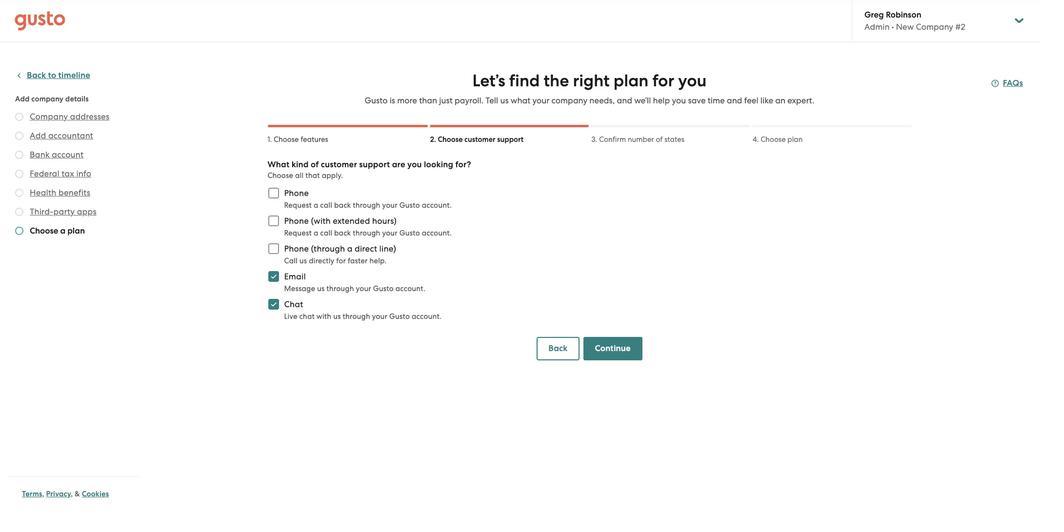 Task type: locate. For each thing, give the bounding box(es) containing it.
support
[[497, 135, 524, 144], [359, 160, 390, 170]]

account.
[[422, 201, 452, 210], [422, 229, 452, 238], [396, 284, 425, 293], [412, 312, 442, 321]]

0 horizontal spatial support
[[359, 160, 390, 170]]

2 back from the top
[[334, 229, 351, 238]]

1 vertical spatial back
[[334, 229, 351, 238]]

confirm
[[599, 135, 626, 144]]

2 request a call back through your gusto account. from the top
[[284, 229, 452, 238]]

check image
[[15, 170, 23, 178], [15, 189, 23, 197], [15, 208, 23, 216]]

check image for health
[[15, 189, 23, 197]]

0 vertical spatial back
[[27, 70, 46, 80]]

through for chat
[[343, 312, 370, 321]]

1 horizontal spatial customer
[[464, 135, 495, 144]]

with
[[317, 312, 331, 321]]

message us through your gusto account.
[[284, 284, 425, 293]]

choose for choose plan
[[761, 135, 786, 144]]

request a call back through your gusto account.
[[284, 201, 452, 210], [284, 229, 452, 238]]

company
[[31, 95, 63, 103], [552, 96, 587, 105]]

1 vertical spatial of
[[311, 160, 319, 170]]

of
[[656, 135, 663, 144], [311, 160, 319, 170]]

plan
[[614, 71, 649, 91], [788, 135, 803, 144], [67, 226, 85, 236]]

1 back from the top
[[334, 201, 351, 210]]

choose up the 'looking'
[[438, 135, 463, 144]]

all
[[295, 171, 304, 180]]

3 phone from the top
[[284, 244, 309, 254]]

2 horizontal spatial plan
[[788, 135, 803, 144]]

request a call back through your gusto account. up direct
[[284, 229, 452, 238]]

that
[[306, 171, 320, 180]]

phone up call
[[284, 244, 309, 254]]

third-party apps button
[[30, 206, 97, 218]]

an
[[775, 96, 785, 105]]

faqs button
[[991, 78, 1023, 89]]

add inside "button"
[[30, 131, 46, 141]]

call down (with
[[320, 229, 332, 238]]

through up direct
[[353, 229, 380, 238]]

a inside "list"
[[60, 226, 65, 236]]

1 vertical spatial add
[[30, 131, 46, 141]]

gusto inside let's find the right plan for you gusto is more than just payroll. tell us what your company needs, and we'll help you save time and feel like an expert.
[[365, 96, 388, 105]]

company down add company details
[[30, 112, 68, 121]]

2 check image from the top
[[15, 189, 23, 197]]

1 check image from the top
[[15, 170, 23, 178]]

2 vertical spatial you
[[407, 160, 422, 170]]

of inside the "what kind of customer support are you looking for? choose all that apply."
[[311, 160, 319, 170]]

than
[[419, 96, 437, 105]]

choose for choose customer support
[[438, 135, 463, 144]]

third-
[[30, 207, 53, 217]]

, left privacy link
[[42, 490, 44, 499]]

1 horizontal spatial and
[[727, 96, 742, 105]]

a up (with
[[314, 201, 318, 210]]

2 vertical spatial check image
[[15, 208, 23, 216]]

us right call
[[299, 257, 307, 265]]

0 horizontal spatial of
[[311, 160, 319, 170]]

0 horizontal spatial company
[[30, 112, 68, 121]]

0 vertical spatial phone
[[284, 188, 309, 198]]

add for add company details
[[15, 95, 30, 103]]

1 request from the top
[[284, 201, 312, 210]]

request a call back through your gusto account. up extended
[[284, 201, 452, 210]]

your down hours)
[[382, 229, 398, 238]]

2 vertical spatial phone
[[284, 244, 309, 254]]

check image left choose a plan
[[15, 227, 23, 235]]

0 vertical spatial check image
[[15, 170, 23, 178]]

find
[[509, 71, 540, 91]]

1 horizontal spatial company
[[552, 96, 587, 105]]

through down the message us through your gusto account.
[[343, 312, 370, 321]]

add up bank
[[30, 131, 46, 141]]

request
[[284, 201, 312, 210], [284, 229, 312, 238]]

company
[[916, 22, 953, 32], [30, 112, 68, 121]]

your up hours)
[[382, 201, 398, 210]]

Phone (with extended hours) checkbox
[[263, 210, 284, 232]]

cookies
[[82, 490, 109, 499]]

request for phone
[[284, 201, 312, 210]]

1 check image from the top
[[15, 113, 23, 121]]

account. for chat
[[412, 312, 442, 321]]

0 vertical spatial you
[[678, 71, 707, 91]]

back
[[334, 201, 351, 210], [334, 229, 351, 238]]

call us directly for faster help.
[[284, 257, 387, 265]]

you
[[678, 71, 707, 91], [672, 96, 686, 105], [407, 160, 422, 170]]

0 vertical spatial plan
[[614, 71, 649, 91]]

choose inside the "what kind of customer support are you looking for? choose all that apply."
[[268, 171, 293, 180]]

choose down the like at the top of the page
[[761, 135, 786, 144]]

back down phone (with extended hours)
[[334, 229, 351, 238]]

Phone checkbox
[[263, 182, 284, 204]]

through for phone (with extended hours)
[[353, 229, 380, 238]]

choose down what
[[268, 171, 293, 180]]

0 vertical spatial back
[[334, 201, 351, 210]]

faster
[[348, 257, 368, 265]]

you right help on the right top of the page
[[672, 96, 686, 105]]

check image down add company details
[[15, 113, 23, 121]]

1 horizontal spatial back
[[548, 343, 568, 354]]

call for phone
[[320, 201, 332, 210]]

company down the back to timeline "button"
[[31, 95, 63, 103]]

of left states
[[656, 135, 663, 144]]

add
[[15, 95, 30, 103], [30, 131, 46, 141]]

1 vertical spatial for
[[336, 257, 346, 265]]

kind
[[292, 160, 309, 170]]

greg robinson admin • new company #2
[[864, 10, 965, 32]]

admin
[[864, 22, 890, 32]]

email
[[284, 272, 306, 281]]

customer up for?
[[464, 135, 495, 144]]

check image
[[15, 113, 23, 121], [15, 132, 23, 140], [15, 151, 23, 159], [15, 227, 23, 235]]

bank account
[[30, 150, 84, 160]]

phone for phone (through a direct line)
[[284, 244, 309, 254]]

1 vertical spatial check image
[[15, 189, 23, 197]]

for up help on the right top of the page
[[653, 71, 674, 91]]

company inside the greg robinson admin • new company #2
[[916, 22, 953, 32]]

tell
[[486, 96, 498, 105]]

add down the back to timeline "button"
[[15, 95, 30, 103]]

call for phone (with extended hours)
[[320, 229, 332, 238]]

0 horizontal spatial and
[[617, 96, 632, 105]]

and left feel
[[727, 96, 742, 105]]

choose
[[274, 135, 299, 144], [438, 135, 463, 144], [761, 135, 786, 144], [268, 171, 293, 180], [30, 226, 58, 236]]

0 vertical spatial for
[[653, 71, 674, 91]]

and left we'll
[[617, 96, 632, 105]]

live
[[284, 312, 297, 321]]

customer inside the "what kind of customer support are you looking for? choose all that apply."
[[321, 160, 357, 170]]

call up (with
[[320, 201, 332, 210]]

back inside button
[[548, 343, 568, 354]]

2 , from the left
[[71, 490, 73, 499]]

company down the
[[552, 96, 587, 105]]

1 vertical spatial phone
[[284, 216, 309, 226]]

0 horizontal spatial company
[[31, 95, 63, 103]]

back up phone (with extended hours)
[[334, 201, 351, 210]]

check image left bank
[[15, 151, 23, 159]]

your for phone
[[382, 201, 398, 210]]

1 horizontal spatial company
[[916, 22, 953, 32]]

phone left (with
[[284, 216, 309, 226]]

1 and from the left
[[617, 96, 632, 105]]

choose plan
[[761, 135, 803, 144]]

through up extended
[[353, 201, 380, 210]]

0 vertical spatial request
[[284, 201, 312, 210]]

0 vertical spatial of
[[656, 135, 663, 144]]

check image left 'add accountant' "button"
[[15, 132, 23, 140]]

0 horizontal spatial plan
[[67, 226, 85, 236]]

back to timeline
[[27, 70, 90, 80]]

your for chat
[[372, 312, 387, 321]]

3 check image from the top
[[15, 208, 23, 216]]

2 vertical spatial plan
[[67, 226, 85, 236]]

1 vertical spatial request
[[284, 229, 312, 238]]

request down (with
[[284, 229, 312, 238]]

cookies button
[[82, 488, 109, 500]]

1 vertical spatial company
[[30, 112, 68, 121]]

1 call from the top
[[320, 201, 332, 210]]

us right tell
[[500, 96, 509, 105]]

0 vertical spatial call
[[320, 201, 332, 210]]

0 vertical spatial company
[[916, 22, 953, 32]]

live chat with us through your gusto account.
[[284, 312, 442, 321]]

company inside let's find the right plan for you gusto is more than just payroll. tell us what your company needs, and we'll help you save time and feel like an expert.
[[552, 96, 587, 105]]

request up (with
[[284, 201, 312, 210]]

company left #2
[[916, 22, 953, 32]]

request for phone (with extended hours)
[[284, 229, 312, 238]]

1 vertical spatial call
[[320, 229, 332, 238]]

phone (through a direct line)
[[284, 244, 396, 254]]

support left are
[[359, 160, 390, 170]]

, left the &
[[71, 490, 73, 499]]

more
[[397, 96, 417, 105]]

0 horizontal spatial add
[[15, 95, 30, 103]]

1 vertical spatial support
[[359, 160, 390, 170]]

for down the "phone (through a direct line)"
[[336, 257, 346, 265]]

chat
[[284, 300, 303, 309]]

phone down all
[[284, 188, 309, 198]]

0 horizontal spatial customer
[[321, 160, 357, 170]]

1 horizontal spatial for
[[653, 71, 674, 91]]

you for are
[[407, 160, 422, 170]]

features
[[301, 135, 328, 144]]

customer up the apply.
[[321, 160, 357, 170]]

check image left health
[[15, 189, 23, 197]]

1 vertical spatial you
[[672, 96, 686, 105]]

1 horizontal spatial add
[[30, 131, 46, 141]]

your down the message us through your gusto account.
[[372, 312, 387, 321]]

for
[[653, 71, 674, 91], [336, 257, 346, 265]]

gusto for phone (with extended hours)
[[399, 229, 420, 238]]

2 check image from the top
[[15, 132, 23, 140]]

choose down the third- in the top of the page
[[30, 226, 58, 236]]

federal
[[30, 169, 59, 179]]

choose a plan list
[[15, 111, 135, 239]]

for?
[[455, 160, 471, 170]]

health
[[30, 188, 56, 198]]

0 horizontal spatial ,
[[42, 490, 44, 499]]

1 phone from the top
[[284, 188, 309, 198]]

choose a plan
[[30, 226, 85, 236]]

phone
[[284, 188, 309, 198], [284, 216, 309, 226], [284, 244, 309, 254]]

we'll
[[634, 96, 651, 105]]

1 horizontal spatial ,
[[71, 490, 73, 499]]

back inside "button"
[[27, 70, 46, 80]]

choose inside "list"
[[30, 226, 58, 236]]

2 phone from the top
[[284, 216, 309, 226]]

tax
[[62, 169, 74, 179]]

0 vertical spatial add
[[15, 95, 30, 103]]

plan down expert.
[[788, 135, 803, 144]]

you up save
[[678, 71, 707, 91]]

company addresses
[[30, 112, 109, 121]]

1 vertical spatial customer
[[321, 160, 357, 170]]

confirm number of states
[[599, 135, 684, 144]]

check image for company
[[15, 113, 23, 121]]

0 horizontal spatial for
[[336, 257, 346, 265]]

request a call back through your gusto account. for phone (with extended hours)
[[284, 229, 452, 238]]

is
[[390, 96, 395, 105]]

gusto for phone
[[399, 201, 420, 210]]

plan down 'apps'
[[67, 226, 85, 236]]

choose up what
[[274, 135, 299, 144]]

you right are
[[407, 160, 422, 170]]

your up live chat with us through your gusto account.
[[356, 284, 371, 293]]

us right message
[[317, 284, 325, 293]]

2 call from the top
[[320, 229, 332, 238]]

1 request a call back through your gusto account. from the top
[[284, 201, 452, 210]]

2 request from the top
[[284, 229, 312, 238]]

3 check image from the top
[[15, 151, 23, 159]]

of up that
[[311, 160, 319, 170]]

through down call us directly for faster help.
[[327, 284, 354, 293]]

check image left the third- in the top of the page
[[15, 208, 23, 216]]

let's find the right plan for you gusto is more than just payroll. tell us what your company needs, and we'll help you save time and feel like an expert.
[[365, 71, 814, 105]]

a down the third-party apps
[[60, 226, 65, 236]]

1 vertical spatial back
[[548, 343, 568, 354]]

support down the what
[[497, 135, 524, 144]]

check image left "federal"
[[15, 170, 23, 178]]

1 vertical spatial request a call back through your gusto account.
[[284, 229, 452, 238]]

0 horizontal spatial back
[[27, 70, 46, 80]]

your right the what
[[532, 96, 550, 105]]

plan up we'll
[[614, 71, 649, 91]]

bank account button
[[30, 149, 84, 161]]

back
[[27, 70, 46, 80], [548, 343, 568, 354]]

gusto for chat
[[389, 312, 410, 321]]

call
[[320, 201, 332, 210], [320, 229, 332, 238]]

1 horizontal spatial plan
[[614, 71, 649, 91]]

0 vertical spatial request a call back through your gusto account.
[[284, 201, 452, 210]]

1 horizontal spatial of
[[656, 135, 663, 144]]

you inside the "what kind of customer support are you looking for? choose all that apply."
[[407, 160, 422, 170]]

phone for phone (with extended hours)
[[284, 216, 309, 226]]

through
[[353, 201, 380, 210], [353, 229, 380, 238], [327, 284, 354, 293], [343, 312, 370, 321]]

phone (with extended hours)
[[284, 216, 397, 226]]

1 horizontal spatial support
[[497, 135, 524, 144]]



Task type: describe. For each thing, give the bounding box(es) containing it.
back for back to timeline
[[27, 70, 46, 80]]

line)
[[379, 244, 396, 254]]

looking
[[424, 160, 453, 170]]

health benefits button
[[30, 187, 90, 199]]

timeline
[[58, 70, 90, 80]]

account. for phone (with extended hours)
[[422, 229, 452, 238]]

third-party apps
[[30, 207, 97, 217]]

Chat checkbox
[[263, 294, 284, 315]]

right
[[573, 71, 610, 91]]

message
[[284, 284, 315, 293]]

&
[[75, 490, 80, 499]]

choose features
[[274, 135, 328, 144]]

terms link
[[22, 490, 42, 499]]

add company details
[[15, 95, 89, 103]]

help
[[653, 96, 670, 105]]

company inside button
[[30, 112, 68, 121]]

your for phone (with extended hours)
[[382, 229, 398, 238]]

2 and from the left
[[727, 96, 742, 105]]

choose customer support
[[438, 135, 524, 144]]

add accountant button
[[30, 130, 93, 141]]

are
[[392, 160, 405, 170]]

add accountant
[[30, 131, 93, 141]]

save
[[688, 96, 706, 105]]

phone for phone
[[284, 188, 309, 198]]

expert.
[[787, 96, 814, 105]]

party
[[53, 207, 75, 217]]

terms , privacy , & cookies
[[22, 490, 109, 499]]

states
[[664, 135, 684, 144]]

to
[[48, 70, 56, 80]]

federal tax info
[[30, 169, 91, 179]]

check image for bank
[[15, 151, 23, 159]]

apply.
[[322, 171, 343, 180]]

directly
[[309, 257, 334, 265]]

home image
[[15, 11, 65, 30]]

choose for choose features
[[274, 135, 299, 144]]

what
[[511, 96, 530, 105]]

check image for third-
[[15, 208, 23, 216]]

robinson
[[886, 10, 921, 20]]

0 vertical spatial customer
[[464, 135, 495, 144]]

privacy
[[46, 490, 71, 499]]

(with
[[311, 216, 331, 226]]

call
[[284, 257, 298, 265]]

request a call back through your gusto account. for phone
[[284, 201, 452, 210]]

details
[[65, 95, 89, 103]]

•
[[892, 22, 894, 32]]

feel
[[744, 96, 758, 105]]

new
[[896, 22, 914, 32]]

bank
[[30, 150, 50, 160]]

direct
[[355, 244, 377, 254]]

privacy link
[[46, 490, 71, 499]]

apps
[[77, 207, 97, 217]]

number
[[628, 135, 654, 144]]

back to timeline button
[[15, 70, 90, 81]]

back for back
[[548, 343, 568, 354]]

check image for federal
[[15, 170, 23, 178]]

like
[[760, 96, 773, 105]]

what kind of customer support are you looking for? choose all that apply.
[[268, 160, 471, 180]]

addresses
[[70, 112, 109, 121]]

#2
[[955, 22, 965, 32]]

1 vertical spatial plan
[[788, 135, 803, 144]]

check image for add
[[15, 132, 23, 140]]

of for kind
[[311, 160, 319, 170]]

info
[[76, 169, 91, 179]]

help.
[[370, 257, 387, 265]]

benefits
[[59, 188, 90, 198]]

hours)
[[372, 216, 397, 226]]

4 check image from the top
[[15, 227, 23, 235]]

greg
[[864, 10, 884, 20]]

back for phone (with extended hours)
[[334, 229, 351, 238]]

extended
[[333, 216, 370, 226]]

health benefits
[[30, 188, 90, 198]]

continue
[[595, 343, 631, 354]]

(through
[[311, 244, 345, 254]]

terms
[[22, 490, 42, 499]]

company addresses button
[[30, 111, 109, 122]]

account
[[52, 150, 84, 160]]

0 vertical spatial support
[[497, 135, 524, 144]]

choose for choose a plan
[[30, 226, 58, 236]]

time
[[708, 96, 725, 105]]

back for phone
[[334, 201, 351, 210]]

let's
[[472, 71, 505, 91]]

what
[[268, 160, 290, 170]]

through for phone
[[353, 201, 380, 210]]

back button
[[537, 337, 579, 361]]

us inside let's find the right plan for you gusto is more than just payroll. tell us what your company needs, and we'll help you save time and feel like an expert.
[[500, 96, 509, 105]]

account. for phone
[[422, 201, 452, 210]]

federal tax info button
[[30, 168, 91, 180]]

the
[[544, 71, 569, 91]]

support inside the "what kind of customer support are you looking for? choose all that apply."
[[359, 160, 390, 170]]

continue button
[[583, 337, 642, 361]]

you for for
[[678, 71, 707, 91]]

plan inside let's find the right plan for you gusto is more than just payroll. tell us what your company needs, and we'll help you save time and feel like an expert.
[[614, 71, 649, 91]]

a up the faster
[[347, 244, 353, 254]]

of for number
[[656, 135, 663, 144]]

add for add accountant
[[30, 131, 46, 141]]

a down (with
[[314, 229, 318, 238]]

chat
[[299, 312, 315, 321]]

plan inside "list"
[[67, 226, 85, 236]]

Email checkbox
[[263, 266, 284, 287]]

Phone (through a direct line) checkbox
[[263, 238, 284, 260]]

needs,
[[589, 96, 615, 105]]

us right the with
[[333, 312, 341, 321]]

accountant
[[48, 131, 93, 141]]

your inside let's find the right plan for you gusto is more than just payroll. tell us what your company needs, and we'll help you save time and feel like an expert.
[[532, 96, 550, 105]]

for inside let's find the right plan for you gusto is more than just payroll. tell us what your company needs, and we'll help you save time and feel like an expert.
[[653, 71, 674, 91]]

just
[[439, 96, 453, 105]]

faqs
[[1003, 78, 1023, 88]]

1 , from the left
[[42, 490, 44, 499]]



Task type: vqa. For each thing, say whether or not it's contained in the screenshot.
integration
no



